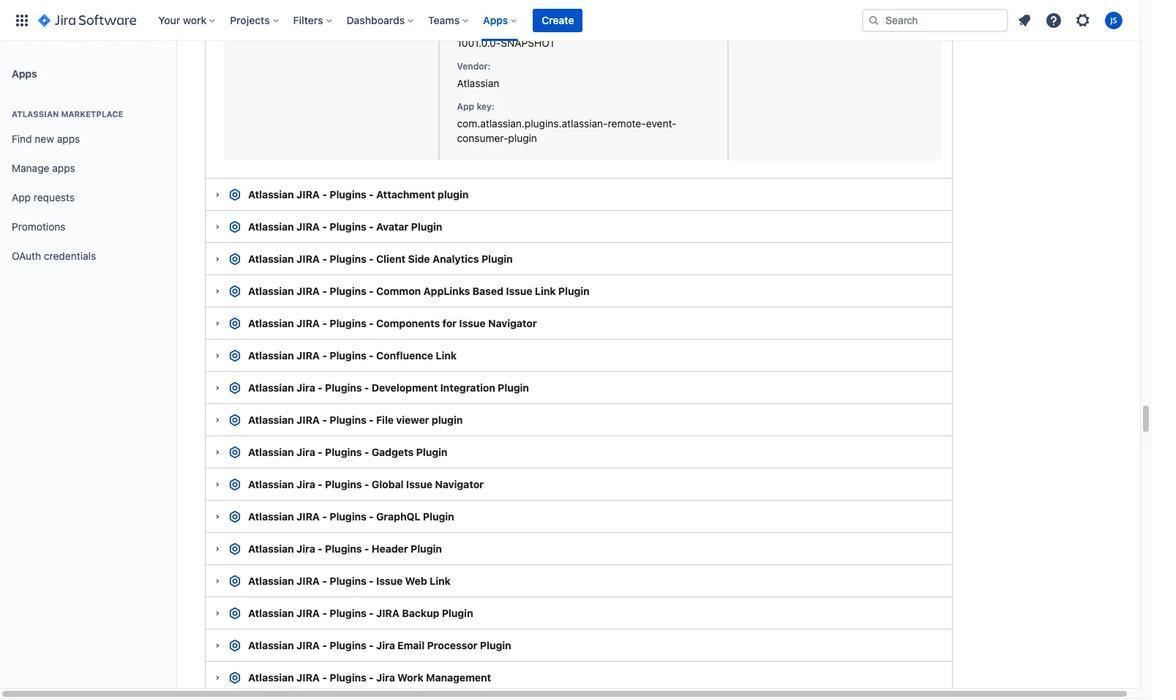 Task type: vqa. For each thing, say whether or not it's contained in the screenshot.
web
yes



Task type: describe. For each thing, give the bounding box(es) containing it.
backup
[[402, 607, 440, 619]]

apps button
[[479, 8, 523, 32]]

no screenshots available
[[241, 14, 359, 26]]

screenshots
[[258, 14, 315, 26]]

plugins for atlassian jira - plugins - graphql plugin
[[330, 510, 367, 523]]

work
[[398, 671, 424, 684]]

processor
[[427, 639, 478, 652]]

atlassian for atlassian jira - plugins - common applinks based issue link plugin
[[248, 285, 294, 297]]

plugins for atlassian jira - plugins - confluence link
[[330, 349, 367, 362]]

atlassian jira - plugins - jira backup plugin
[[248, 607, 473, 619]]

based
[[473, 285, 504, 297]]

com.atlassian.plugins.atlassian-
[[457, 117, 608, 129]]

jira for atlassian jira - plugins - jira email processor plugin
[[297, 639, 320, 652]]

available
[[318, 14, 359, 26]]

version: 1001.0.0-snapshot
[[457, 20, 556, 49]]

your profile and settings image
[[1106, 11, 1123, 29]]

atlassian jira - plugins - jira email processor plugin
[[248, 639, 512, 652]]

plugins for atlassian jira - plugins - components for issue navigator
[[330, 317, 367, 329]]

key:
[[477, 101, 495, 112]]

teams
[[428, 14, 460, 26]]

atlassian marketplace
[[12, 109, 123, 119]]

app key: com.atlassian.plugins.atlassian-remote-event- consumer-plugin
[[457, 101, 677, 144]]

plugins for atlassian jira - plugins - development integration plugin
[[325, 381, 362, 394]]

jira for atlassian jira - plugins - gadgets plugin
[[297, 446, 315, 458]]

dashboards
[[347, 14, 405, 26]]

dashboards button
[[342, 8, 420, 32]]

2 1 from the left
[[778, 14, 782, 26]]

issue right the for
[[459, 317, 486, 329]]

consumer-
[[457, 131, 508, 144]]

2 vertical spatial link
[[430, 575, 451, 587]]

atlassian jira - plugins - graphql plugin
[[248, 510, 454, 523]]

atlassian for atlassian jira - plugins - jira work management
[[248, 671, 294, 684]]

issue left web
[[376, 575, 403, 587]]

find new apps
[[12, 132, 80, 145]]

snapshot
[[501, 36, 556, 49]]

filters
[[293, 14, 323, 26]]

attachment
[[376, 188, 435, 201]]

atlassian for atlassian jira - plugins - header plugin
[[248, 543, 294, 555]]

1 vertical spatial navigator
[[435, 478, 484, 491]]

jira for atlassian jira - plugins - jira work management
[[297, 671, 320, 684]]

jira for atlassian jira - plugins - development integration plugin
[[297, 381, 315, 394]]

your
[[158, 14, 180, 26]]

atlassian jira - plugins - attachment plugin
[[248, 188, 469, 201]]

atlassian jira - plugins - development integration plugin
[[248, 381, 529, 394]]

graphql
[[376, 510, 421, 523]]

0 vertical spatial navigator
[[488, 317, 537, 329]]

0 vertical spatial apps
[[57, 132, 80, 145]]

Search field
[[862, 8, 1009, 32]]

jira for atlassian jira - plugins - client side analytics plugin
[[297, 253, 320, 265]]

jira for atlassian jira - plugins - issue web link
[[297, 575, 320, 587]]

remote-
[[608, 117, 646, 129]]

atlassian for atlassian jira - plugins - file viewer plugin
[[248, 414, 294, 426]]

manage apps link
[[6, 154, 170, 183]]

atlassian for atlassian jira - plugins - jira email processor plugin
[[248, 639, 294, 652]]

atlassian jira - plugins - components for issue navigator
[[248, 317, 537, 329]]

app requests link
[[6, 183, 170, 212]]

jira for atlassian jira - plugins - attachment plugin
[[297, 188, 320, 201]]

projects
[[230, 14, 270, 26]]

jira for atlassian jira - plugins - graphql plugin
[[297, 510, 320, 523]]

components
[[376, 317, 440, 329]]

projects button
[[226, 8, 285, 32]]

atlassian for atlassian jira - plugins - gadgets plugin
[[248, 446, 294, 458]]

jira for atlassian jira - plugins - header plugin
[[297, 543, 315, 555]]

app for app requests
[[12, 191, 31, 203]]

oauth credentials link
[[6, 242, 170, 271]]

plugin for consumer-
[[508, 131, 537, 144]]

find new apps link
[[6, 124, 170, 154]]

plugins for atlassian jira - plugins - jira backup plugin
[[330, 607, 367, 619]]

plugins for atlassian jira - plugins - common applinks based issue link plugin
[[330, 285, 367, 297]]

atlassian jira - plugins - common applinks based issue link plugin
[[248, 285, 590, 297]]

marketplace
[[61, 109, 123, 119]]

file
[[376, 414, 394, 426]]

jira left email
[[376, 639, 395, 652]]

side
[[408, 253, 430, 265]]

issue right the based
[[506, 285, 533, 297]]

global
[[372, 478, 404, 491]]

version:
[[457, 20, 492, 31]]

oauth credentials
[[12, 249, 96, 262]]

plugins for atlassian jira - plugins - jira work management
[[330, 671, 367, 684]]

issue right global
[[406, 478, 433, 491]]

atlassian jira - plugins - jira work management
[[248, 671, 491, 684]]

plugins for atlassian jira - plugins - client side analytics plugin
[[330, 253, 367, 265]]

search image
[[868, 14, 880, 26]]

banner containing your work
[[0, 0, 1141, 41]]

atlassian for atlassian jira - plugins - components for issue navigator
[[248, 317, 294, 329]]

development
[[372, 381, 438, 394]]

avatar
[[376, 220, 409, 233]]

applinks
[[424, 285, 470, 297]]

your work
[[158, 14, 207, 26]]

jira for atlassian jira - plugins - file viewer plugin
[[297, 414, 320, 426]]

1 vertical spatial link
[[436, 349, 457, 362]]

atlassian jira - plugins - global issue navigator
[[248, 478, 484, 491]]

integration
[[440, 381, 495, 394]]

1 of 1 modules enabled
[[758, 14, 866, 26]]

client
[[376, 253, 406, 265]]

oauth
[[12, 249, 41, 262]]

confluence
[[376, 349, 433, 362]]

create
[[542, 14, 574, 26]]

1 vertical spatial apps
[[52, 162, 75, 174]]

no
[[241, 14, 255, 26]]

manage
[[12, 162, 49, 174]]

plugins for atlassian jira - plugins - file viewer plugin
[[330, 414, 367, 426]]

jira for atlassian jira - plugins - components for issue navigator
[[297, 317, 320, 329]]

0 horizontal spatial apps
[[12, 67, 37, 79]]

atlassian jira - plugins - header plugin
[[248, 543, 442, 555]]



Task type: locate. For each thing, give the bounding box(es) containing it.
vendor:
[[457, 60, 491, 71]]

for
[[443, 317, 457, 329]]

plugins for atlassian jira - plugins - header plugin
[[325, 543, 362, 555]]

plugins down atlassian jira - plugins - confluence link
[[325, 381, 362, 394]]

atlassian for atlassian jira - plugins - client side analytics plugin
[[248, 253, 294, 265]]

jira down atlassian jira - plugins - confluence link
[[297, 381, 315, 394]]

link right the based
[[535, 285, 556, 297]]

atlassian marketplace group
[[6, 94, 170, 275]]

plugins down atlassian jira - plugins - client side analytics plugin at the left
[[330, 285, 367, 297]]

0 horizontal spatial app
[[12, 191, 31, 203]]

teams button
[[424, 8, 475, 32]]

1 1 from the left
[[758, 14, 762, 26]]

plugins up atlassian jira - plugins - gadgets plugin
[[330, 414, 367, 426]]

jira left work
[[376, 671, 395, 684]]

atlassian for atlassian jira - plugins - development integration plugin
[[248, 381, 294, 394]]

2 vertical spatial plugin
[[432, 414, 463, 426]]

atlassian for atlassian marketplace
[[12, 109, 59, 119]]

1 vertical spatial plugin
[[438, 188, 469, 201]]

plugin
[[508, 131, 537, 144], [438, 188, 469, 201], [432, 414, 463, 426]]

apps up requests
[[52, 162, 75, 174]]

your work button
[[154, 8, 221, 32]]

common
[[376, 285, 421, 297]]

plugins down "atlassian jira - plugins - header plugin" on the bottom left of the page
[[330, 575, 367, 587]]

apps inside dropdown button
[[483, 14, 508, 26]]

navigator right global
[[435, 478, 484, 491]]

credentials
[[44, 249, 96, 262]]

app down manage
[[12, 191, 31, 203]]

gadgets
[[372, 446, 414, 458]]

jira down 'atlassian jira - plugins - file viewer plugin'
[[297, 446, 315, 458]]

plugins down atlassian jira - plugins - jira backup plugin
[[330, 639, 367, 652]]

atlassian jira - plugins - issue web link
[[248, 575, 451, 587]]

plugin right attachment
[[438, 188, 469, 201]]

jira up atlassian jira - plugins - issue web link
[[297, 543, 315, 555]]

atlassian for atlassian jira - plugins - avatar plugin
[[248, 220, 294, 233]]

0 vertical spatial apps
[[483, 14, 508, 26]]

jira for atlassian jira - plugins - global issue navigator
[[297, 478, 315, 491]]

atlassian for atlassian jira - plugins - graphql plugin
[[248, 510, 294, 523]]

1001.0.0-
[[457, 36, 501, 49]]

1 horizontal spatial 1
[[778, 14, 782, 26]]

navigator down the based
[[488, 317, 537, 329]]

jira
[[297, 188, 320, 201], [297, 220, 320, 233], [297, 253, 320, 265], [297, 285, 320, 297], [297, 317, 320, 329], [297, 349, 320, 362], [297, 414, 320, 426], [297, 510, 320, 523], [297, 575, 320, 587], [297, 607, 320, 619], [376, 607, 400, 619], [297, 639, 320, 652], [297, 671, 320, 684]]

atlassian jira - plugins - client side analytics plugin
[[248, 253, 513, 265]]

atlassian jira - plugins - avatar plugin
[[248, 220, 443, 233]]

plugins for atlassian jira - plugins - attachment plugin
[[330, 188, 367, 201]]

plugins up atlassian jira - plugins - avatar plugin
[[330, 188, 367, 201]]

atlassian
[[457, 77, 500, 89], [12, 109, 59, 119], [248, 188, 294, 201], [248, 220, 294, 233], [248, 253, 294, 265], [248, 285, 294, 297], [248, 317, 294, 329], [248, 349, 294, 362], [248, 381, 294, 394], [248, 414, 294, 426], [248, 446, 294, 458], [248, 478, 294, 491], [248, 510, 294, 523], [248, 543, 294, 555], [248, 575, 294, 587], [248, 607, 294, 619], [248, 639, 294, 652], [248, 671, 294, 684]]

jira for atlassian jira - plugins - avatar plugin
[[297, 220, 320, 233]]

1 horizontal spatial app
[[457, 101, 475, 112]]

0 vertical spatial link
[[535, 285, 556, 297]]

event-
[[646, 117, 677, 129]]

analytics
[[433, 253, 479, 265]]

appswitcher icon image
[[13, 11, 31, 29]]

link right web
[[430, 575, 451, 587]]

1 right of
[[778, 14, 782, 26]]

plugins up atlassian jira - plugins - issue web link
[[325, 543, 362, 555]]

apps
[[483, 14, 508, 26], [12, 67, 37, 79]]

atlassian for atlassian jira - plugins - global issue navigator
[[248, 478, 294, 491]]

app left key:
[[457, 101, 475, 112]]

link down the for
[[436, 349, 457, 362]]

jira for atlassian jira - plugins - common applinks based issue link plugin
[[297, 285, 320, 297]]

notifications image
[[1016, 11, 1034, 29]]

plugins for atlassian jira - plugins - issue web link
[[330, 575, 367, 587]]

app
[[457, 101, 475, 112], [12, 191, 31, 203]]

app inside atlassian marketplace group
[[12, 191, 31, 203]]

promotions link
[[6, 212, 170, 242]]

management
[[426, 671, 491, 684]]

1 horizontal spatial navigator
[[488, 317, 537, 329]]

-
[[322, 188, 327, 201], [369, 188, 374, 201], [322, 220, 327, 233], [369, 220, 374, 233], [322, 253, 327, 265], [369, 253, 374, 265], [322, 285, 327, 297], [369, 285, 374, 297], [322, 317, 327, 329], [369, 317, 374, 329], [322, 349, 327, 362], [369, 349, 374, 362], [318, 381, 323, 394], [365, 381, 369, 394], [322, 414, 327, 426], [369, 414, 374, 426], [318, 446, 323, 458], [365, 446, 369, 458], [318, 478, 323, 491], [365, 478, 369, 491], [322, 510, 327, 523], [369, 510, 374, 523], [318, 543, 323, 555], [365, 543, 369, 555], [322, 575, 327, 587], [369, 575, 374, 587], [322, 607, 327, 619], [369, 607, 374, 619], [322, 639, 327, 652], [369, 639, 374, 652], [322, 671, 327, 684], [369, 671, 374, 684]]

jira
[[297, 381, 315, 394], [297, 446, 315, 458], [297, 478, 315, 491], [297, 543, 315, 555], [376, 639, 395, 652], [376, 671, 395, 684]]

plugin inside app key: com.atlassian.plugins.atlassian-remote-event- consumer-plugin
[[508, 131, 537, 144]]

jira down atlassian jira - plugins - gadgets plugin
[[297, 478, 315, 491]]

apps right new
[[57, 132, 80, 145]]

plugins up "atlassian jira - plugins - header plugin" on the bottom left of the page
[[330, 510, 367, 523]]

apps
[[57, 132, 80, 145], [52, 162, 75, 174]]

1 vertical spatial app
[[12, 191, 31, 203]]

0 horizontal spatial 1
[[758, 14, 762, 26]]

plugins for atlassian jira - plugins - jira email processor plugin
[[330, 639, 367, 652]]

atlassian for atlassian jira - plugins - jira backup plugin
[[248, 607, 294, 619]]

work
[[183, 14, 207, 26]]

plugins down atlassian jira - plugins - jira email processor plugin
[[330, 671, 367, 684]]

atlassian jira - plugins - gadgets plugin
[[248, 446, 448, 458]]

0 vertical spatial app
[[457, 101, 475, 112]]

manage apps
[[12, 162, 75, 174]]

1 horizontal spatial apps
[[483, 14, 508, 26]]

sidebar navigation image
[[160, 59, 192, 88]]

plugins for atlassian jira - plugins - gadgets plugin
[[325, 446, 362, 458]]

1 left of
[[758, 14, 762, 26]]

0 horizontal spatial navigator
[[435, 478, 484, 491]]

jira for atlassian jira - plugins - confluence link
[[297, 349, 320, 362]]

1 of 1 modules enabled link
[[745, 14, 866, 26]]

atlassian jira - plugins - file viewer plugin
[[248, 414, 463, 426]]

of
[[765, 14, 775, 26]]

navigator
[[488, 317, 537, 329], [435, 478, 484, 491]]

atlassian for atlassian jira - plugins - attachment plugin
[[248, 188, 294, 201]]

filters button
[[289, 8, 338, 32]]

primary element
[[9, 0, 862, 41]]

create button
[[533, 8, 583, 32]]

plugin down com.atlassian.plugins.atlassian-
[[508, 131, 537, 144]]

1 vertical spatial apps
[[12, 67, 37, 79]]

plugins for atlassian jira - plugins - global issue navigator
[[325, 478, 362, 491]]

atlassian inside group
[[12, 109, 59, 119]]

apps up 1001.0.0-
[[483, 14, 508, 26]]

find
[[12, 132, 32, 145]]

apps down appswitcher icon
[[12, 67, 37, 79]]

plugin
[[411, 220, 443, 233], [482, 253, 513, 265], [559, 285, 590, 297], [498, 381, 529, 394], [416, 446, 448, 458], [423, 510, 454, 523], [411, 543, 442, 555], [442, 607, 473, 619], [480, 639, 512, 652]]

promotions
[[12, 220, 66, 233]]

atlassian link
[[457, 77, 500, 89]]

vendor: atlassian
[[457, 60, 500, 89]]

help image
[[1045, 11, 1063, 29]]

1
[[758, 14, 762, 26], [778, 14, 782, 26]]

requests
[[34, 191, 75, 203]]

web
[[405, 575, 427, 587]]

new
[[35, 132, 54, 145]]

plugins down atlassian jira - plugins - gadgets plugin
[[325, 478, 362, 491]]

app for app key: com.atlassian.plugins.atlassian-remote-event- consumer-plugin
[[457, 101, 475, 112]]

jira for atlassian jira - plugins - jira backup plugin
[[297, 607, 320, 619]]

enabled
[[828, 14, 866, 26]]

atlassian for atlassian jira - plugins - issue web link
[[248, 575, 294, 587]]

plugin right viewer
[[432, 414, 463, 426]]

plugins down atlassian jira - plugins - avatar plugin
[[330, 253, 367, 265]]

plugins up atlassian jira - plugins - confluence link
[[330, 317, 367, 329]]

plugins up the atlassian jira - plugins - development integration plugin
[[330, 349, 367, 362]]

atlassian jira - plugins - confluence link
[[248, 349, 457, 362]]

app requests
[[12, 191, 75, 203]]

plugins for atlassian jira - plugins - avatar plugin
[[330, 220, 367, 233]]

jira software image
[[38, 11, 136, 29], [38, 11, 136, 29]]

email
[[398, 639, 425, 652]]

header
[[372, 543, 408, 555]]

issue
[[506, 285, 533, 297], [459, 317, 486, 329], [406, 478, 433, 491], [376, 575, 403, 587]]

viewer
[[396, 414, 429, 426]]

app inside app key: com.atlassian.plugins.atlassian-remote-event- consumer-plugin
[[457, 101, 475, 112]]

plugin for attachment
[[438, 188, 469, 201]]

plugins down 'atlassian jira - plugins - file viewer plugin'
[[325, 446, 362, 458]]

plugins down atlassian jira - plugins - issue web link
[[330, 607, 367, 619]]

0 vertical spatial plugin
[[508, 131, 537, 144]]

plugins down atlassian jira - plugins - attachment plugin
[[330, 220, 367, 233]]

settings image
[[1075, 11, 1092, 29]]

modules
[[785, 14, 825, 26]]

banner
[[0, 0, 1141, 41]]

atlassian for atlassian jira - plugins - confluence link
[[248, 349, 294, 362]]



